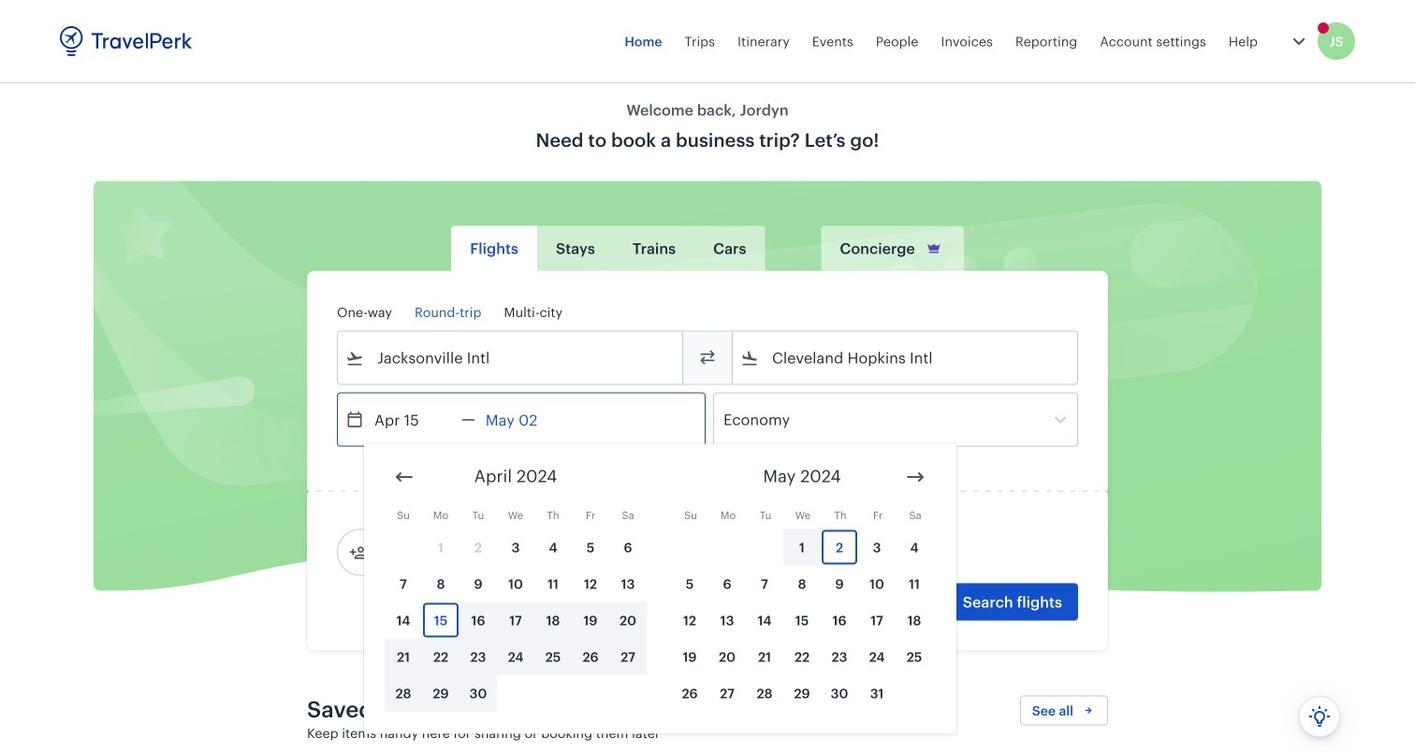 Task type: describe. For each thing, give the bounding box(es) containing it.
Return text field
[[475, 394, 573, 446]]

move forward to switch to the next month. image
[[904, 466, 927, 489]]

choose saturday, may 18, 2024 as your check-out date. it's available. image
[[897, 603, 932, 638]]

choose friday, may 17, 2024 as your check-out date. it's available. image
[[859, 603, 895, 638]]

choose friday, may 3, 2024 as your check-out date. it's available. image
[[859, 530, 895, 565]]

To search field
[[759, 343, 1053, 373]]

From search field
[[364, 343, 658, 373]]

move backward to switch to the previous month. image
[[393, 466, 416, 489]]

Depart text field
[[364, 394, 461, 446]]



Task type: locate. For each thing, give the bounding box(es) containing it.
choose saturday, may 25, 2024 as your check-out date. it's available. image
[[897, 640, 932, 674]]

Add first traveler search field
[[368, 538, 562, 568]]

choose saturday, may 4, 2024 as your check-out date. it's available. image
[[897, 530, 932, 565]]

choose friday, may 24, 2024 as your check-out date. it's available. image
[[859, 640, 895, 674]]

calendar application
[[364, 444, 1415, 748]]

choose friday, may 10, 2024 as your check-out date. it's available. image
[[859, 567, 895, 601]]

choose saturday, may 11, 2024 as your check-out date. it's available. image
[[897, 567, 932, 601]]



